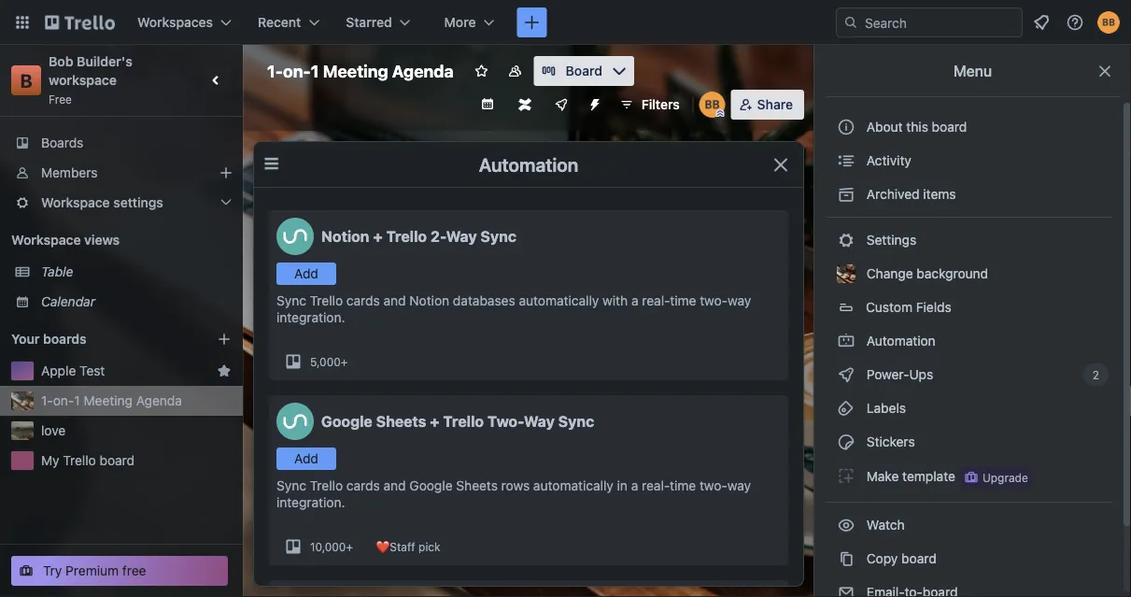 Task type: locate. For each thing, give the bounding box(es) containing it.
0 horizontal spatial meeting
[[84, 393, 133, 408]]

add up 5,000
[[294, 266, 318, 281]]

integration. up 10,000
[[277, 495, 345, 510]]

trello right my on the bottom of page
[[63, 453, 96, 468]]

2 integration. from the top
[[277, 495, 345, 510]]

filters button
[[614, 90, 685, 120]]

0 vertical spatial 1-on-1 meeting agenda
[[267, 61, 454, 81]]

menu
[[954, 62, 992, 80]]

☰
[[262, 148, 281, 174]]

1 horizontal spatial way
[[524, 412, 555, 430]]

1 vertical spatial meeting
[[84, 393, 133, 408]]

rows
[[501, 478, 530, 493]]

+
[[373, 227, 383, 245], [341, 355, 348, 368], [430, 412, 440, 430], [346, 540, 353, 553]]

0 vertical spatial sheets
[[376, 412, 426, 430]]

1 down recent dropdown button
[[311, 61, 319, 81]]

on- down apple
[[53, 393, 74, 408]]

trello for sync trello cards and google sheets rows automatically in a real-time two-way integration.
[[310, 478, 343, 493]]

1 horizontal spatial on-
[[283, 61, 311, 81]]

1-on-1 meeting agenda link
[[41, 391, 232, 410]]

trello left two-
[[443, 412, 484, 430]]

0 vertical spatial 1-
[[267, 61, 283, 81]]

1 horizontal spatial sheets
[[456, 478, 498, 493]]

1 vertical spatial sm image
[[837, 516, 856, 534]]

0 horizontal spatial agenda
[[136, 393, 182, 408]]

sm image left the make
[[837, 466, 856, 485]]

meeting inside 1-on-1 meeting agenda link
[[84, 393, 133, 408]]

1 vertical spatial way
[[728, 478, 751, 493]]

0 horizontal spatial google
[[321, 412, 373, 430]]

1 horizontal spatial bob builder (bobbuilder40) image
[[1098, 11, 1120, 34]]

workspace down members
[[41, 195, 110, 210]]

boards
[[41, 135, 83, 150]]

1 vertical spatial two-
[[700, 478, 728, 493]]

cards inside the sync trello cards and google sheets rows automatically in a real-time two-way integration.
[[347, 478, 380, 493]]

try premium free button
[[11, 556, 228, 586]]

1 vertical spatial add button
[[277, 448, 336, 470]]

sm image for automation
[[837, 332, 856, 350]]

add button for google
[[277, 448, 336, 470]]

google
[[321, 412, 373, 430], [410, 478, 453, 493]]

1-on-1 meeting agenda
[[267, 61, 454, 81], [41, 393, 182, 408]]

1 inside text box
[[311, 61, 319, 81]]

1 integration. from the top
[[277, 310, 345, 325]]

workspace
[[41, 195, 110, 210], [11, 232, 81, 248]]

1 vertical spatial google
[[410, 478, 453, 493]]

1 time from the top
[[670, 293, 696, 308]]

meeting
[[323, 61, 388, 81], [84, 393, 133, 408]]

agenda inside 1-on-1 meeting agenda link
[[136, 393, 182, 408]]

sm image inside archived items link
[[837, 185, 856, 204]]

0 vertical spatial two-
[[700, 293, 728, 308]]

0 vertical spatial sm image
[[837, 466, 856, 485]]

0 vertical spatial notion
[[321, 227, 369, 245]]

bob builder (bobbuilder40) image right filters
[[699, 92, 726, 118]]

0 vertical spatial board
[[932, 119, 967, 135]]

trello up 5,000
[[310, 293, 343, 308]]

1 horizontal spatial automation
[[863, 333, 936, 348]]

1 vertical spatial 1-on-1 meeting agenda
[[41, 393, 182, 408]]

integration. up 5,000
[[277, 310, 345, 325]]

real- right the in
[[642, 478, 670, 493]]

items
[[923, 186, 956, 202]]

0 vertical spatial automatically
[[519, 293, 599, 308]]

0 vertical spatial add button
[[277, 263, 336, 285]]

0 vertical spatial add
[[294, 266, 318, 281]]

board
[[932, 119, 967, 135], [100, 453, 135, 468], [902, 551, 937, 566]]

way up rows
[[524, 412, 555, 430]]

add button
[[277, 263, 336, 285], [277, 448, 336, 470]]

1-on-1 meeting agenda down apple test link
[[41, 393, 182, 408]]

starred
[[346, 14, 392, 30]]

1- up love
[[41, 393, 53, 408]]

2 add from the top
[[294, 451, 318, 466]]

0 vertical spatial and
[[384, 293, 406, 308]]

2 time from the top
[[670, 478, 696, 493]]

add button up 5,000
[[277, 263, 336, 285]]

about this board
[[867, 119, 967, 135]]

google down 5,000 +
[[321, 412, 373, 430]]

0 vertical spatial bob builder (bobbuilder40) image
[[1098, 11, 1120, 34]]

1 horizontal spatial notion
[[410, 293, 450, 308]]

cards
[[347, 293, 380, 308], [347, 478, 380, 493]]

sm image left copy
[[837, 549, 856, 568]]

notion left databases
[[410, 293, 450, 308]]

board down love link
[[100, 453, 135, 468]]

open information menu image
[[1066, 13, 1085, 32]]

copy board
[[863, 551, 937, 566]]

trello up 10,000
[[310, 478, 343, 493]]

make
[[867, 468, 899, 484]]

3 sm image from the top
[[837, 549, 856, 568]]

1 vertical spatial integration.
[[277, 495, 345, 510]]

upgrade
[[983, 471, 1029, 484]]

back to home image
[[45, 7, 115, 37]]

members link
[[0, 158, 243, 188]]

1 way from the top
[[728, 293, 751, 308]]

automatically left with
[[519, 293, 599, 308]]

archived items
[[863, 186, 956, 202]]

trello inside the sync trello cards and google sheets rows automatically in a real-time two-way integration.
[[310, 478, 343, 493]]

1 vertical spatial notion
[[410, 293, 450, 308]]

google sheets + trello two-way sync
[[321, 412, 594, 430]]

❤️ staff pick
[[376, 540, 441, 553]]

5 sm image from the top
[[837, 365, 856, 384]]

on- down recent dropdown button
[[283, 61, 311, 81]]

real- inside the sync trello cards and google sheets rows automatically in a real-time two-way integration.
[[642, 478, 670, 493]]

1 vertical spatial sheets
[[456, 478, 498, 493]]

automatically
[[519, 293, 599, 308], [533, 478, 614, 493]]

1
[[311, 61, 319, 81], [74, 393, 80, 408]]

1-on-1 meeting agenda down starred
[[267, 61, 454, 81]]

1 real- from the top
[[642, 293, 670, 308]]

create board or workspace image
[[523, 13, 541, 32]]

agenda up love link
[[136, 393, 182, 408]]

0 vertical spatial way
[[728, 293, 751, 308]]

integration.
[[277, 310, 345, 325], [277, 495, 345, 510]]

10,000 +
[[310, 540, 353, 553]]

0 vertical spatial a
[[632, 293, 639, 308]]

1- down recent
[[267, 61, 283, 81]]

sync
[[481, 227, 517, 245], [277, 293, 306, 308], [558, 412, 594, 430], [277, 478, 306, 493]]

2 real- from the top
[[642, 478, 670, 493]]

2 sm image from the top
[[837, 185, 856, 204]]

on- inside text box
[[283, 61, 311, 81]]

0 vertical spatial workspace
[[41, 195, 110, 210]]

1 horizontal spatial google
[[410, 478, 453, 493]]

add board image
[[217, 332, 232, 347]]

change background
[[863, 266, 989, 281]]

a right with
[[632, 293, 639, 308]]

automation up power-ups
[[863, 333, 936, 348]]

board
[[566, 63, 603, 78]]

a inside "sync trello cards and notion databases automatically with a real-time two-way integration."
[[632, 293, 639, 308]]

workspace visible image
[[508, 64, 523, 78]]

and inside "sync trello cards and notion databases automatically with a real-time two-way integration."
[[384, 293, 406, 308]]

1 vertical spatial on-
[[53, 393, 74, 408]]

0 vertical spatial google
[[321, 412, 373, 430]]

1- inside 1-on-1 meeting agenda link
[[41, 393, 53, 408]]

real- inside "sync trello cards and notion databases automatically with a real-time two-way integration."
[[642, 293, 670, 308]]

0 vertical spatial real-
[[642, 293, 670, 308]]

a right the in
[[631, 478, 638, 493]]

bob builder (bobbuilder40) image
[[1098, 11, 1120, 34], [699, 92, 726, 118]]

0 vertical spatial on-
[[283, 61, 311, 81]]

0 vertical spatial automation
[[479, 153, 578, 175]]

workspace inside popup button
[[41, 195, 110, 210]]

0 horizontal spatial way
[[446, 227, 477, 245]]

meeting down starred
[[323, 61, 388, 81]]

workspace views
[[11, 232, 120, 248]]

1 vertical spatial board
[[100, 453, 135, 468]]

0 vertical spatial time
[[670, 293, 696, 308]]

2 way from the top
[[728, 478, 751, 493]]

6 sm image from the top
[[837, 399, 856, 418]]

1 vertical spatial a
[[631, 478, 638, 493]]

1 cards from the top
[[347, 293, 380, 308]]

board right this
[[932, 119, 967, 135]]

2 add button from the top
[[277, 448, 336, 470]]

trello
[[386, 227, 427, 245], [310, 293, 343, 308], [443, 412, 484, 430], [63, 453, 96, 468], [310, 478, 343, 493]]

7 sm image from the top
[[837, 433, 856, 451]]

b link
[[11, 65, 41, 95]]

boards
[[43, 331, 87, 347]]

your boards with 4 items element
[[11, 328, 189, 350]]

1 vertical spatial real-
[[642, 478, 670, 493]]

time
[[670, 293, 696, 308], [670, 478, 696, 493]]

meeting inside 1-on-1 meeting agenda text box
[[323, 61, 388, 81]]

meeting down "test"
[[84, 393, 133, 408]]

1 horizontal spatial 1
[[311, 61, 319, 81]]

labels
[[863, 400, 906, 416]]

sync inside the sync trello cards and google sheets rows automatically in a real-time two-way integration.
[[277, 478, 306, 493]]

2 cards from the top
[[347, 478, 380, 493]]

automation down confluence icon
[[479, 153, 578, 175]]

1 a from the top
[[632, 293, 639, 308]]

on-
[[283, 61, 311, 81], [53, 393, 74, 408]]

1 vertical spatial 1
[[74, 393, 80, 408]]

cards for notion
[[347, 293, 380, 308]]

workspace for workspace views
[[11, 232, 81, 248]]

share
[[757, 97, 793, 112]]

1 vertical spatial and
[[384, 478, 406, 493]]

board inside "link"
[[902, 551, 937, 566]]

1 down apple test
[[74, 393, 80, 408]]

and down notion + trello 2-way sync
[[384, 293, 406, 308]]

1 horizontal spatial 1-on-1 meeting agenda
[[267, 61, 454, 81]]

2 sm image from the top
[[837, 516, 856, 534]]

trello for my trello board
[[63, 453, 96, 468]]

my trello board link
[[41, 451, 232, 470]]

1 vertical spatial bob builder (bobbuilder40) image
[[699, 92, 726, 118]]

sm image for stickers
[[837, 433, 856, 451]]

real- right with
[[642, 293, 670, 308]]

2 a from the top
[[631, 478, 638, 493]]

2 and from the top
[[384, 478, 406, 493]]

board right copy
[[902, 551, 937, 566]]

0 vertical spatial 1
[[311, 61, 319, 81]]

bob builder (bobbuilder40) image right open information menu icon
[[1098, 11, 1120, 34]]

sheets
[[376, 412, 426, 430], [456, 478, 498, 493]]

3 sm image from the top
[[837, 231, 856, 249]]

way
[[728, 293, 751, 308], [728, 478, 751, 493]]

sync trello cards and google sheets rows automatically in a real-time two-way integration.
[[277, 478, 751, 510]]

cards inside "sync trello cards and notion databases automatically with a real-time two-way integration."
[[347, 293, 380, 308]]

sm image
[[837, 466, 856, 485], [837, 516, 856, 534], [837, 549, 856, 568]]

and inside the sync trello cards and google sheets rows automatically in a real-time two-way integration.
[[384, 478, 406, 493]]

+ for notion
[[373, 227, 383, 245]]

two-
[[700, 293, 728, 308], [700, 478, 728, 493]]

sm image
[[837, 151, 856, 170], [837, 185, 856, 204], [837, 231, 856, 249], [837, 332, 856, 350], [837, 365, 856, 384], [837, 399, 856, 418], [837, 433, 856, 451], [837, 583, 856, 597]]

2 vertical spatial board
[[902, 551, 937, 566]]

add for notion
[[294, 266, 318, 281]]

0 vertical spatial agenda
[[392, 61, 454, 81]]

workspace
[[49, 72, 117, 88]]

confluence icon image
[[518, 98, 531, 111]]

1 vertical spatial add
[[294, 451, 318, 466]]

1 vertical spatial workspace
[[11, 232, 81, 248]]

sm image inside labels link
[[837, 399, 856, 418]]

add up 10,000
[[294, 451, 318, 466]]

change
[[867, 266, 913, 281]]

0 notifications image
[[1031, 11, 1053, 34]]

bob builder's workspace free
[[49, 54, 136, 106]]

1 sm image from the top
[[837, 151, 856, 170]]

board for about this board
[[932, 119, 967, 135]]

4 sm image from the top
[[837, 332, 856, 350]]

bob
[[49, 54, 73, 69]]

try premium free
[[43, 563, 146, 578]]

0 vertical spatial meeting
[[323, 61, 388, 81]]

1 sm image from the top
[[837, 466, 856, 485]]

10,000
[[310, 540, 346, 553]]

0 vertical spatial integration.
[[277, 310, 345, 325]]

trello inside "sync trello cards and notion databases automatically with a real-time two-way integration."
[[310, 293, 343, 308]]

agenda left star or unstar board image
[[392, 61, 454, 81]]

1 horizontal spatial 1-
[[267, 61, 283, 81]]

cards up ❤️
[[347, 478, 380, 493]]

sheets inside the sync trello cards and google sheets rows automatically in a real-time two-way integration.
[[456, 478, 498, 493]]

sm image inside stickers link
[[837, 433, 856, 451]]

1 horizontal spatial agenda
[[392, 61, 454, 81]]

board inside button
[[932, 119, 967, 135]]

2 vertical spatial sm image
[[837, 549, 856, 568]]

workspace for workspace settings
[[41, 195, 110, 210]]

bob builder (bobbuilder40) image inside primary "element"
[[1098, 11, 1120, 34]]

google inside the sync trello cards and google sheets rows automatically in a real-time two-way integration.
[[410, 478, 453, 493]]

0 vertical spatial cards
[[347, 293, 380, 308]]

my
[[41, 453, 59, 468]]

workspace up table
[[11, 232, 81, 248]]

❤️
[[376, 540, 387, 553]]

sm image inside activity 'link'
[[837, 151, 856, 170]]

sm image left the watch
[[837, 516, 856, 534]]

2
[[1093, 368, 1100, 381]]

1 vertical spatial cards
[[347, 478, 380, 493]]

and up staff
[[384, 478, 406, 493]]

apple
[[41, 363, 76, 378]]

1 add from the top
[[294, 266, 318, 281]]

this member is an admin of this board. image
[[716, 109, 725, 118]]

a inside the sync trello cards and google sheets rows automatically in a real-time two-way integration.
[[631, 478, 638, 493]]

1 vertical spatial automatically
[[533, 478, 614, 493]]

way up databases
[[446, 227, 477, 245]]

add button up 10,000
[[277, 448, 336, 470]]

and for sheets
[[384, 478, 406, 493]]

a
[[632, 293, 639, 308], [631, 478, 638, 493]]

sm image inside automation "link"
[[837, 332, 856, 350]]

sm image inside watch link
[[837, 516, 856, 534]]

automation
[[479, 153, 578, 175], [863, 333, 936, 348]]

1 and from the top
[[384, 293, 406, 308]]

integration. inside the sync trello cards and google sheets rows automatically in a real-time two-way integration.
[[277, 495, 345, 510]]

two- inside the sync trello cards and google sheets rows automatically in a real-time two-way integration.
[[700, 478, 728, 493]]

time right with
[[670, 293, 696, 308]]

table link
[[41, 263, 232, 281]]

0 horizontal spatial on-
[[53, 393, 74, 408]]

sm image inside settings link
[[837, 231, 856, 249]]

workspaces button
[[126, 7, 243, 37]]

sm image for watch
[[837, 516, 856, 534]]

add button for notion
[[277, 263, 336, 285]]

1 vertical spatial 1-
[[41, 393, 53, 408]]

sm image inside copy board "link"
[[837, 549, 856, 568]]

8 sm image from the top
[[837, 583, 856, 597]]

1 vertical spatial automation
[[863, 333, 936, 348]]

power ups image
[[554, 97, 569, 112]]

0 horizontal spatial notion
[[321, 227, 369, 245]]

1 add button from the top
[[277, 263, 336, 285]]

and
[[384, 293, 406, 308], [384, 478, 406, 493]]

background
[[917, 266, 989, 281]]

notion left 2- at the top left of page
[[321, 227, 369, 245]]

filters
[[642, 97, 680, 112]]

automatically left the in
[[533, 478, 614, 493]]

0 horizontal spatial automation
[[479, 153, 578, 175]]

1 vertical spatial time
[[670, 478, 696, 493]]

0 horizontal spatial 1-
[[41, 393, 53, 408]]

1 horizontal spatial meeting
[[323, 61, 388, 81]]

time right the in
[[670, 478, 696, 493]]

fields
[[916, 299, 952, 315]]

cards up 5,000 +
[[347, 293, 380, 308]]

google up the pick
[[410, 478, 453, 493]]

1 vertical spatial agenda
[[136, 393, 182, 408]]

upgrade button
[[960, 466, 1032, 489]]



Task type: vqa. For each thing, say whether or not it's contained in the screenshot.
sm image related to Copy board
yes



Task type: describe. For each thing, give the bounding box(es) containing it.
sm image for copy board
[[837, 549, 856, 568]]

sync trello cards and notion databases automatically with a real-time two-way integration.
[[277, 293, 751, 325]]

pick
[[419, 540, 441, 553]]

databases
[[453, 293, 515, 308]]

apple test link
[[41, 362, 209, 380]]

premium
[[66, 563, 119, 578]]

activity link
[[826, 146, 1113, 176]]

copy board link
[[826, 544, 1113, 574]]

1 vertical spatial way
[[524, 412, 555, 430]]

ups
[[910, 367, 934, 382]]

calendar link
[[41, 292, 232, 311]]

starred icon image
[[217, 363, 232, 378]]

settings
[[863, 232, 917, 248]]

trello for sync trello cards and notion databases automatically with a real-time two-way integration.
[[310, 293, 343, 308]]

5,000
[[310, 355, 341, 368]]

about
[[867, 119, 903, 135]]

board button
[[534, 56, 634, 86]]

2-
[[431, 227, 446, 245]]

builder's
[[77, 54, 133, 69]]

views
[[84, 232, 120, 248]]

+ for 10,000
[[346, 540, 353, 553]]

way inside "sync trello cards and notion databases automatically with a real-time two-way integration."
[[728, 293, 751, 308]]

sync inside "sync trello cards and notion databases automatically with a real-time two-way integration."
[[277, 293, 306, 308]]

workspace settings
[[41, 195, 163, 210]]

more button
[[433, 7, 506, 37]]

agenda inside 1-on-1 meeting agenda text box
[[392, 61, 454, 81]]

+ for 5,000
[[341, 355, 348, 368]]

starred button
[[335, 7, 422, 37]]

automatically inside the sync trello cards and google sheets rows automatically in a real-time two-way integration.
[[533, 478, 614, 493]]

love link
[[41, 421, 232, 440]]

sm image for activity
[[837, 151, 856, 170]]

with
[[603, 293, 628, 308]]

stickers
[[863, 434, 915, 449]]

add for google
[[294, 451, 318, 466]]

labels link
[[826, 393, 1113, 423]]

recent
[[258, 14, 301, 30]]

sm image for make template
[[837, 466, 856, 485]]

free
[[49, 92, 72, 106]]

bob builder's workspace link
[[49, 54, 136, 88]]

power-ups
[[863, 367, 937, 382]]

0 horizontal spatial 1-on-1 meeting agenda
[[41, 393, 182, 408]]

board for my trello board
[[100, 453, 135, 468]]

apple test
[[41, 363, 105, 378]]

5,000 +
[[310, 355, 348, 368]]

power-
[[867, 367, 910, 382]]

custom
[[866, 299, 913, 315]]

sm image for settings
[[837, 231, 856, 249]]

stickers link
[[826, 427, 1113, 457]]

time inside "sync trello cards and notion databases automatically with a real-time two-way integration."
[[670, 293, 696, 308]]

two-
[[488, 412, 524, 430]]

staff
[[390, 540, 415, 553]]

Board name text field
[[258, 56, 463, 86]]

watch
[[863, 517, 909, 533]]

boards link
[[0, 128, 243, 158]]

0 horizontal spatial bob builder (bobbuilder40) image
[[699, 92, 726, 118]]

1- inside 1-on-1 meeting agenda text box
[[267, 61, 283, 81]]

workspace navigation collapse icon image
[[204, 67, 230, 93]]

notion inside "sync trello cards and notion databases automatically with a real-time two-way integration."
[[410, 293, 450, 308]]

Search field
[[859, 8, 1022, 36]]

copy
[[867, 551, 898, 566]]

way inside the sync trello cards and google sheets rows automatically in a real-time two-way integration.
[[728, 478, 751, 493]]

trello left 2- at the top left of page
[[386, 227, 427, 245]]

automation image
[[580, 90, 606, 116]]

0 horizontal spatial 1
[[74, 393, 80, 408]]

star or unstar board image
[[474, 64, 489, 78]]

workspace settings button
[[0, 188, 243, 218]]

archived items link
[[826, 179, 1113, 209]]

love
[[41, 423, 66, 438]]

sm image for labels
[[837, 399, 856, 418]]

free
[[122, 563, 146, 578]]

1-on-1 meeting agenda inside text box
[[267, 61, 454, 81]]

and for +
[[384, 293, 406, 308]]

settings link
[[826, 225, 1113, 255]]

activity
[[863, 153, 912, 168]]

sm image for archived items
[[837, 185, 856, 204]]

your
[[11, 331, 40, 347]]

recent button
[[247, 7, 331, 37]]

integration. inside "sync trello cards and notion databases automatically with a real-time two-way integration."
[[277, 310, 345, 325]]

search image
[[844, 15, 859, 30]]

calendar power-up image
[[480, 96, 495, 111]]

0 vertical spatial way
[[446, 227, 477, 245]]

0 horizontal spatial sheets
[[376, 412, 426, 430]]

two- inside "sync trello cards and notion databases automatically with a real-time two-way integration."
[[700, 293, 728, 308]]

in
[[617, 478, 628, 493]]

archived
[[867, 186, 920, 202]]

cards for google
[[347, 478, 380, 493]]

notion + trello 2-way sync
[[321, 227, 517, 245]]

primary element
[[0, 0, 1131, 45]]

custom fields button
[[826, 292, 1113, 322]]

template
[[903, 468, 956, 484]]

make template
[[863, 468, 956, 484]]

share button
[[731, 90, 804, 120]]

automatically inside "sync trello cards and notion databases automatically with a real-time two-way integration."
[[519, 293, 599, 308]]

custom fields
[[866, 299, 952, 315]]

b
[[20, 69, 32, 91]]

settings
[[113, 195, 163, 210]]

this
[[907, 119, 929, 135]]

watch link
[[826, 510, 1113, 540]]

change background link
[[826, 259, 1113, 289]]

your boards
[[11, 331, 87, 347]]

try
[[43, 563, 62, 578]]

my trello board
[[41, 453, 135, 468]]

automation inside "link"
[[863, 333, 936, 348]]

table
[[41, 264, 73, 279]]

sm image for power-ups
[[837, 365, 856, 384]]

workspaces
[[137, 14, 213, 30]]

☰ link
[[262, 148, 281, 174]]

automation link
[[826, 326, 1113, 356]]

time inside the sync trello cards and google sheets rows automatically in a real-time two-way integration.
[[670, 478, 696, 493]]



